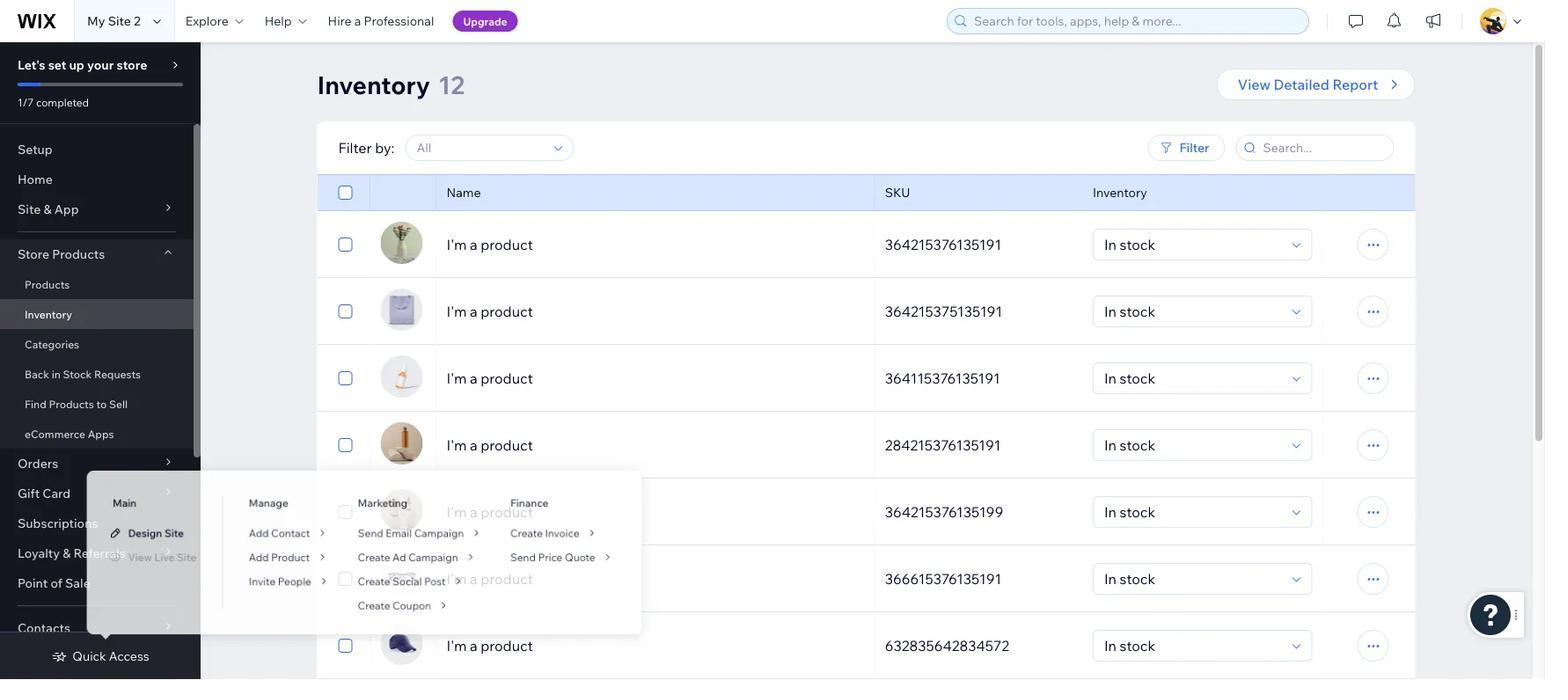 Task type: locate. For each thing, give the bounding box(es) containing it.
3 i'm a product button from the top
[[447, 368, 864, 389]]

site up live
[[160, 526, 180, 539]]

create up create coupon
[[358, 575, 391, 588]]

create for create social post
[[358, 575, 391, 588]]

i'm for 366615376135191
[[447, 570, 467, 588]]

create for create ad campaign
[[358, 550, 391, 564]]

campaign for create ad campaign
[[409, 550, 460, 564]]

quote
[[569, 550, 600, 564]]

4 i'm a product from the top
[[447, 436, 533, 454]]

coupon
[[393, 600, 432, 613]]

0 horizontal spatial filter
[[338, 139, 372, 157]]

select field for 366615376135191
[[1099, 564, 1287, 594]]

1 add from the top
[[246, 526, 267, 539]]

i'm for 364215376135191
[[447, 236, 467, 253]]

products down store
[[25, 278, 70, 291]]

product for 364215375135191
[[481, 303, 533, 320]]

create ad campaign button
[[358, 549, 481, 565]]

my site 2
[[87, 13, 141, 29]]

gift
[[18, 486, 40, 501]]

orders button
[[0, 449, 194, 479]]

1 vertical spatial add
[[246, 550, 267, 564]]

select field for 632835642834572
[[1099, 631, 1287, 661]]

0 vertical spatial products
[[52, 246, 105, 262]]

6 select field from the top
[[1099, 564, 1287, 594]]

create coupon button
[[358, 598, 454, 614]]

back in stock requests
[[25, 367, 141, 381]]

filter button
[[1148, 135, 1225, 161]]

store
[[18, 246, 49, 262]]

create inside 'create ad campaign' button
[[358, 550, 391, 564]]

select field for 364215376135191
[[1099, 230, 1287, 260]]

store
[[117, 57, 147, 73]]

completed
[[36, 95, 89, 109]]

add up the invite
[[246, 550, 267, 564]]

add inside button
[[246, 550, 267, 564]]

a for 364215376135191
[[470, 236, 477, 253]]

1 vertical spatial &
[[63, 546, 71, 561]]

filter for filter
[[1179, 140, 1209, 155]]

2 i'm a product button from the top
[[447, 301, 864, 322]]

invoice
[[549, 526, 584, 539]]

point of sale link
[[0, 568, 194, 598]]

categories link
[[0, 329, 194, 359]]

& for site
[[43, 201, 52, 217]]

product for 632835642834572
[[481, 637, 533, 655]]

campaign up 'create ad campaign' button
[[415, 526, 466, 539]]

add for add product
[[246, 550, 267, 564]]

0 horizontal spatial inventory
[[25, 308, 72, 321]]

select field for 364215375135191
[[1099, 297, 1287, 326]]

5 i'm from the top
[[447, 503, 467, 521]]

0 vertical spatial &
[[43, 201, 52, 217]]

i'm a product button for 364215376135191
[[447, 234, 864, 255]]

find products to sell
[[25, 397, 128, 410]]

1 horizontal spatial &
[[63, 546, 71, 561]]

hire a professional
[[328, 13, 434, 29]]

None checkbox
[[338, 301, 352, 322], [338, 435, 352, 456], [338, 502, 352, 523], [338, 301, 352, 322], [338, 435, 352, 456], [338, 502, 352, 523]]

7 i'm a product from the top
[[447, 637, 533, 655]]

site & app
[[18, 201, 79, 217]]

products link
[[0, 269, 194, 299]]

product for 284215376135191
[[481, 436, 533, 454]]

add product button
[[246, 549, 330, 565]]

marketing
[[358, 495, 408, 509]]

5 i'm a product from the top
[[447, 503, 533, 521]]

& right 'loyalty'
[[63, 546, 71, 561]]

0 vertical spatial inventory
[[317, 69, 430, 100]]

& left app on the left of page
[[43, 201, 52, 217]]

filter inside button
[[1179, 140, 1209, 155]]

add for add contact
[[246, 526, 267, 539]]

5 product from the top
[[481, 503, 533, 521]]

in
[[52, 367, 61, 381]]

campaign for send email campaign
[[415, 526, 466, 539]]

7 product from the top
[[481, 637, 533, 655]]

send left email
[[358, 526, 384, 539]]

7 i'm a product button from the top
[[447, 635, 864, 656]]

create inside create invoice button
[[513, 526, 546, 539]]

5 i'm a product button from the top
[[447, 502, 864, 523]]

4 select field from the top
[[1099, 430, 1287, 460]]

3 i'm a product from the top
[[447, 370, 533, 387]]

sale
[[65, 575, 90, 591]]

4 i'm from the top
[[447, 436, 467, 454]]

create down the create social post
[[358, 600, 391, 613]]

products up products link
[[52, 246, 105, 262]]

0 vertical spatial campaign
[[415, 526, 466, 539]]

my
[[87, 13, 105, 29]]

gift card button
[[0, 479, 194, 509]]

store products
[[18, 246, 105, 262]]

quick
[[72, 648, 106, 664]]

create left "ad"
[[358, 550, 391, 564]]

i'm a product button
[[447, 234, 864, 255], [447, 301, 864, 322], [447, 368, 864, 389], [447, 435, 864, 456], [447, 502, 864, 523], [447, 568, 864, 590], [447, 635, 864, 656]]

0 vertical spatial send
[[358, 526, 384, 539]]

people
[[276, 575, 310, 588]]

send inside "button"
[[513, 550, 539, 564]]

& inside popup button
[[63, 546, 71, 561]]

send price quote
[[513, 550, 600, 564]]

0 horizontal spatial send
[[358, 526, 384, 539]]

quick access button
[[51, 648, 149, 664]]

professional
[[364, 13, 434, 29]]

products up ecommerce apps
[[49, 397, 94, 410]]

1 horizontal spatial filter
[[1179, 140, 1209, 155]]

1/7 completed
[[18, 95, 89, 109]]

364115376135191
[[885, 370, 1000, 387]]

contacts
[[18, 620, 70, 636]]

ad
[[393, 550, 407, 564]]

filter by:
[[338, 139, 395, 157]]

a for 366615376135191
[[470, 570, 477, 588]]

upgrade
[[463, 15, 507, 28]]

add inside button
[[246, 526, 267, 539]]

2 i'm a product from the top
[[447, 303, 533, 320]]

& inside dropdown button
[[43, 201, 52, 217]]

site
[[108, 13, 131, 29], [18, 201, 41, 217], [160, 526, 180, 539], [173, 550, 193, 564]]

a for 284215376135191
[[470, 436, 477, 454]]

4 product from the top
[[481, 436, 533, 454]]

select field for 364115376135191
[[1099, 363, 1287, 393]]

6 i'm from the top
[[447, 570, 467, 588]]

1/7
[[18, 95, 34, 109]]

3 select field from the top
[[1099, 363, 1287, 393]]

upgrade button
[[453, 11, 518, 32]]

0 horizontal spatial &
[[43, 201, 52, 217]]

6 i'm a product button from the top
[[447, 568, 864, 590]]

1 horizontal spatial view
[[1238, 76, 1271, 93]]

7 select field from the top
[[1099, 631, 1287, 661]]

view left detailed
[[1238, 76, 1271, 93]]

a
[[354, 13, 361, 29], [470, 236, 477, 253], [470, 303, 477, 320], [470, 370, 477, 387], [470, 436, 477, 454], [470, 503, 477, 521], [470, 570, 477, 588], [470, 637, 477, 655]]

1 i'm from the top
[[447, 236, 467, 253]]

create inside create coupon button
[[358, 600, 391, 613]]

site left the 2
[[108, 13, 131, 29]]

i'm
[[447, 236, 467, 253], [447, 303, 467, 320], [447, 370, 467, 387], [447, 436, 467, 454], [447, 503, 467, 521], [447, 570, 467, 588], [447, 637, 467, 655]]

a for 364215375135191
[[470, 303, 477, 320]]

view detailed report
[[1238, 76, 1378, 93]]

back
[[25, 367, 49, 381]]

1 vertical spatial view
[[123, 550, 148, 564]]

7 i'm from the top
[[447, 637, 467, 655]]

0 horizontal spatial view
[[123, 550, 148, 564]]

0 vertical spatial add
[[246, 526, 267, 539]]

add down manage
[[246, 526, 267, 539]]

select field for 364215376135199
[[1099, 497, 1287, 527]]

ecommerce apps
[[25, 427, 114, 440]]

1 horizontal spatial send
[[513, 550, 539, 564]]

Search for tools, apps, help & more... field
[[969, 9, 1303, 33]]

campaign inside button
[[415, 526, 466, 539]]

sidebar element
[[0, 42, 201, 680]]

1 vertical spatial inventory
[[1093, 185, 1147, 200]]

2 i'm from the top
[[447, 303, 467, 320]]

2 select field from the top
[[1099, 297, 1287, 326]]

create inside create social post button
[[358, 575, 391, 588]]

1 vertical spatial campaign
[[409, 550, 460, 564]]

send left price
[[513, 550, 539, 564]]

2 add from the top
[[246, 550, 267, 564]]

sell
[[109, 397, 128, 410]]

1 select field from the top
[[1099, 230, 1287, 260]]

create invoice
[[513, 526, 584, 539]]

6 product from the top
[[481, 570, 533, 588]]

loyalty & referrals
[[18, 546, 125, 561]]

select field for 284215376135191
[[1099, 430, 1287, 460]]

view left live
[[123, 550, 148, 564]]

gift card
[[18, 486, 71, 501]]

1 i'm a product button from the top
[[447, 234, 864, 255]]

ecommerce apps link
[[0, 419, 194, 449]]

inventory inside sidebar element
[[25, 308, 72, 321]]

filter for filter by:
[[338, 139, 372, 157]]

products for store
[[52, 246, 105, 262]]

sku
[[885, 185, 910, 200]]

email
[[386, 526, 413, 539]]

inventory
[[317, 69, 430, 100], [1093, 185, 1147, 200], [25, 308, 72, 321]]

product for 364115376135191
[[481, 370, 533, 387]]

requests
[[94, 367, 141, 381]]

3 product from the top
[[481, 370, 533, 387]]

view
[[1238, 76, 1271, 93], [123, 550, 148, 564]]

0 vertical spatial view
[[1238, 76, 1271, 93]]

campaign up post
[[409, 550, 460, 564]]

product for 364215376135191
[[481, 236, 533, 253]]

Select field
[[1099, 230, 1287, 260], [1099, 297, 1287, 326], [1099, 363, 1287, 393], [1099, 430, 1287, 460], [1099, 497, 1287, 527], [1099, 564, 1287, 594], [1099, 631, 1287, 661]]

12
[[438, 69, 465, 100]]

2 vertical spatial products
[[49, 397, 94, 410]]

3 i'm from the top
[[447, 370, 467, 387]]

send
[[358, 526, 384, 539], [513, 550, 539, 564]]

contacts button
[[0, 613, 194, 643]]

1 vertical spatial send
[[513, 550, 539, 564]]

2 vertical spatial inventory
[[25, 308, 72, 321]]

1 product from the top
[[481, 236, 533, 253]]

i'm a product for 366615376135191
[[447, 570, 533, 588]]

home
[[18, 172, 53, 187]]

loyalty & referrals button
[[0, 538, 194, 568]]

create
[[513, 526, 546, 539], [358, 550, 391, 564], [358, 575, 391, 588], [358, 600, 391, 613]]

price
[[542, 550, 567, 564]]

None checkbox
[[338, 182, 352, 203], [338, 234, 352, 255], [338, 368, 352, 389], [338, 568, 352, 590], [338, 635, 352, 656], [338, 182, 352, 203], [338, 234, 352, 255], [338, 368, 352, 389], [338, 568, 352, 590], [338, 635, 352, 656]]

4 i'm a product button from the top
[[447, 435, 864, 456]]

2 product from the top
[[481, 303, 533, 320]]

view detailed report button
[[1217, 69, 1415, 100]]

site right live
[[173, 550, 193, 564]]

1 i'm a product from the top
[[447, 236, 533, 253]]

create social post
[[358, 575, 447, 588]]

your
[[87, 57, 114, 73]]

campaign inside button
[[409, 550, 460, 564]]

send inside button
[[358, 526, 384, 539]]

products inside dropdown button
[[52, 246, 105, 262]]

create down finance
[[513, 526, 546, 539]]

site down home
[[18, 201, 41, 217]]

6 i'm a product from the top
[[447, 570, 533, 588]]

i'm a product button for 284215376135191
[[447, 435, 864, 456]]

setup link
[[0, 135, 194, 165]]

back in stock requests link
[[0, 359, 194, 389]]

632835642834572
[[885, 637, 1009, 655]]

5 select field from the top
[[1099, 497, 1287, 527]]

create for create invoice
[[513, 526, 546, 539]]

app
[[54, 201, 79, 217]]



Task type: describe. For each thing, give the bounding box(es) containing it.
site & app button
[[0, 194, 194, 224]]

i'm a product for 284215376135191
[[447, 436, 533, 454]]

post
[[425, 575, 447, 588]]

2
[[134, 13, 141, 29]]

i'm a product for 632835642834572
[[447, 637, 533, 655]]

card
[[42, 486, 71, 501]]

point
[[18, 575, 48, 591]]

design site
[[123, 526, 180, 539]]

name
[[447, 185, 481, 200]]

i'm a product button for 364215376135199
[[447, 502, 864, 523]]

setup
[[18, 142, 53, 157]]

i'm a product for 364215375135191
[[447, 303, 533, 320]]

i'm a product for 364115376135191
[[447, 370, 533, 387]]

by:
[[375, 139, 395, 157]]

apps
[[88, 427, 114, 440]]

364215375135191
[[885, 303, 1002, 320]]

explore
[[185, 13, 229, 29]]

find products to sell link
[[0, 389, 194, 419]]

add contact
[[246, 526, 309, 539]]

i'm for 364115376135191
[[447, 370, 467, 387]]

detailed
[[1274, 76, 1329, 93]]

live
[[150, 550, 171, 564]]

i'm a product button for 632835642834572
[[447, 635, 864, 656]]

create for create coupon
[[358, 600, 391, 613]]

ecommerce
[[25, 427, 85, 440]]

loyalty
[[18, 546, 60, 561]]

invite
[[246, 575, 274, 588]]

hire a professional link
[[317, 0, 445, 42]]

of
[[51, 575, 62, 591]]

i'm a product for 364215376135199
[[447, 503, 533, 521]]

i'm a product button for 366615376135191
[[447, 568, 864, 590]]

a for 364115376135191
[[470, 370, 477, 387]]

364215376135199
[[885, 503, 1003, 521]]

& for loyalty
[[63, 546, 71, 561]]

main
[[107, 495, 132, 509]]

view for view live site
[[123, 550, 148, 564]]

364215376135191
[[885, 236, 1001, 253]]

inventory 12
[[317, 69, 465, 100]]

social
[[393, 575, 423, 588]]

All field
[[411, 136, 548, 160]]

hire
[[328, 13, 352, 29]]

set
[[48, 57, 66, 73]]

view for view detailed report
[[1238, 76, 1271, 93]]

366615376135191
[[885, 570, 1001, 588]]

2 horizontal spatial inventory
[[1093, 185, 1147, 200]]

invite people
[[246, 575, 310, 588]]

to
[[96, 397, 107, 410]]

1 horizontal spatial inventory
[[317, 69, 430, 100]]

stock
[[63, 367, 92, 381]]

1 vertical spatial products
[[25, 278, 70, 291]]

Search... field
[[1258, 136, 1388, 160]]

help button
[[254, 0, 317, 42]]

product for 364215376135199
[[481, 503, 533, 521]]

subscriptions
[[18, 516, 98, 531]]

categories
[[25, 337, 79, 351]]

a for 364215376135199
[[470, 503, 477, 521]]

i'm a product button for 364115376135191
[[447, 368, 864, 389]]

284215376135191
[[885, 436, 1001, 454]]

view live site button
[[102, 549, 193, 565]]

i'm for 364215376135199
[[447, 503, 467, 521]]

i'm a product button for 364215375135191
[[447, 301, 864, 322]]

create ad campaign
[[358, 550, 460, 564]]

design
[[123, 526, 158, 539]]

let's set up your store
[[18, 57, 147, 73]]

help
[[265, 13, 292, 29]]

i'm for 284215376135191
[[447, 436, 467, 454]]

product
[[269, 550, 309, 564]]

contact
[[269, 526, 309, 539]]

report
[[1333, 76, 1378, 93]]

i'm for 632835642834572
[[447, 637, 467, 655]]

finance
[[513, 495, 552, 509]]

product for 366615376135191
[[481, 570, 533, 588]]

subscriptions link
[[0, 509, 194, 538]]

create coupon
[[358, 600, 432, 613]]

send for send email campaign
[[358, 526, 384, 539]]

up
[[69, 57, 84, 73]]

manage
[[246, 495, 287, 509]]

orders
[[18, 456, 58, 471]]

point of sale
[[18, 575, 90, 591]]

design site button
[[102, 524, 180, 540]]

home link
[[0, 165, 194, 194]]

create invoice button
[[513, 524, 605, 540]]

send email campaign
[[358, 526, 466, 539]]

site inside dropdown button
[[18, 201, 41, 217]]

send email campaign button
[[358, 524, 487, 540]]

i'm a product for 364215376135191
[[447, 236, 533, 253]]

store products button
[[0, 239, 194, 269]]

products for find
[[49, 397, 94, 410]]

referrals
[[73, 546, 125, 561]]

a for 632835642834572
[[470, 637, 477, 655]]

i'm for 364215375135191
[[447, 303, 467, 320]]

let's
[[18, 57, 45, 73]]

add contact button
[[246, 524, 330, 540]]

send price quote button
[[513, 549, 621, 565]]

send for send price quote
[[513, 550, 539, 564]]



